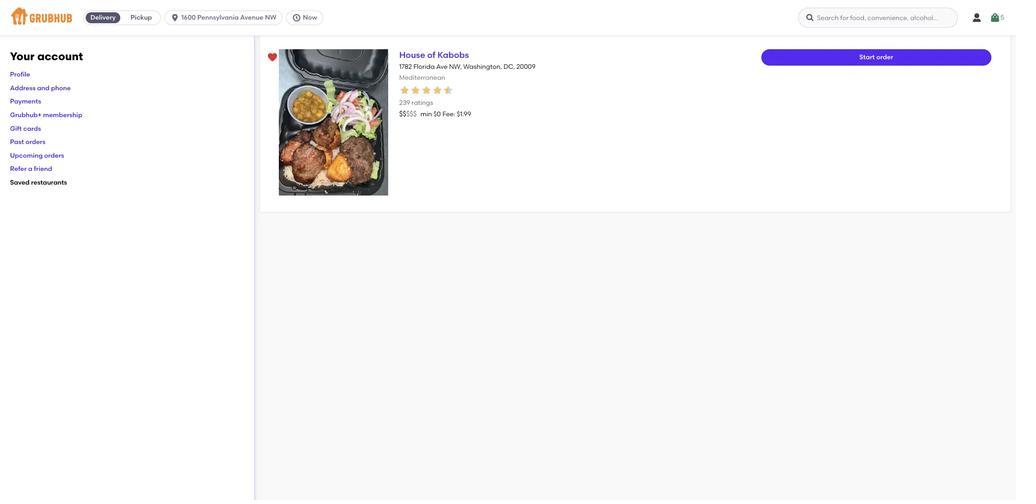 Task type: describe. For each thing, give the bounding box(es) containing it.
dc,
[[504, 63, 515, 71]]

refer
[[10, 165, 27, 173]]

payments
[[10, 98, 41, 106]]

5 button
[[990, 10, 1005, 26]]

orders for upcoming orders
[[44, 152, 64, 159]]

refer a friend link
[[10, 165, 52, 173]]

saved restaurant image
[[267, 52, 278, 63]]

pennsylvania
[[197, 14, 239, 21]]

house
[[399, 50, 425, 60]]

now button
[[286, 10, 327, 25]]

1600 pennsylvania avenue nw button
[[165, 10, 286, 25]]

saved restaurants link
[[10, 179, 67, 186]]

account
[[37, 50, 83, 63]]

address and phone link
[[10, 84, 71, 92]]

delivery
[[90, 14, 116, 21]]

1782
[[399, 63, 412, 71]]

start
[[860, 53, 875, 61]]

min $0 fee: $1.99
[[421, 110, 471, 118]]

gift cards link
[[10, 125, 41, 132]]

grubhub+ membership
[[10, 111, 82, 119]]

order
[[877, 53, 894, 61]]

nw,
[[449, 63, 462, 71]]

239
[[399, 99, 410, 107]]

house of kabobs link
[[399, 50, 469, 60]]

phone
[[51, 84, 71, 92]]

start order button
[[762, 49, 992, 66]]

your
[[10, 50, 35, 63]]

and
[[37, 84, 50, 92]]

pickup
[[131, 14, 152, 21]]

address and phone
[[10, 84, 71, 92]]

payments link
[[10, 98, 41, 106]]

avenue
[[240, 14, 264, 21]]

ave
[[437, 63, 448, 71]]

saved restaurants
[[10, 179, 67, 186]]

grubhub+ membership link
[[10, 111, 82, 119]]

restaurants
[[31, 179, 67, 186]]

svg image
[[171, 13, 180, 22]]

kabobs
[[438, 50, 469, 60]]

profile link
[[10, 71, 30, 79]]

house of kabobs 1782 florida ave nw, washington, dc, 20009 mediterranean
[[399, 50, 536, 82]]

refer a friend
[[10, 165, 52, 173]]

Search for food, convenience, alcohol... search field
[[799, 8, 958, 28]]

florida
[[414, 63, 435, 71]]

house of kabobs logo image
[[279, 49, 389, 196]]

gift
[[10, 125, 22, 132]]

5
[[1001, 14, 1005, 21]]

start order
[[860, 53, 894, 61]]



Task type: locate. For each thing, give the bounding box(es) containing it.
profile
[[10, 71, 30, 79]]

address
[[10, 84, 36, 92]]

past orders link
[[10, 138, 45, 146]]

orders up friend
[[44, 152, 64, 159]]

fee:
[[443, 110, 456, 118]]

1 vertical spatial orders
[[44, 152, 64, 159]]

your account
[[10, 50, 83, 63]]

washington,
[[464, 63, 502, 71]]

star icon image
[[399, 85, 410, 96], [410, 85, 421, 96], [421, 85, 432, 96], [432, 85, 443, 96], [443, 85, 454, 96], [443, 85, 454, 96]]

svg image inside 5 button
[[990, 12, 1001, 23]]

saved
[[10, 179, 30, 186]]

orders
[[25, 138, 45, 146], [44, 152, 64, 159]]

delivery button
[[84, 10, 122, 25]]

min
[[421, 110, 432, 118]]

20009
[[517, 63, 536, 71]]

1600
[[182, 14, 196, 21]]

past orders
[[10, 138, 45, 146]]

a
[[28, 165, 32, 173]]

upcoming orders link
[[10, 152, 64, 159]]

svg image inside now button
[[292, 13, 301, 22]]

of
[[427, 50, 436, 60]]

main navigation navigation
[[0, 0, 1017, 36]]

now
[[303, 14, 317, 21]]

$$
[[399, 110, 407, 118]]

1600 pennsylvania avenue nw
[[182, 14, 277, 21]]

orders up upcoming orders
[[25, 138, 45, 146]]

gift cards
[[10, 125, 41, 132]]

0 vertical spatial orders
[[25, 138, 45, 146]]

friend
[[34, 165, 52, 173]]

ratings
[[412, 99, 433, 107]]

membership
[[43, 111, 82, 119]]

past
[[10, 138, 24, 146]]

cards
[[23, 125, 41, 132]]

nw
[[265, 14, 277, 21]]

grubhub+
[[10, 111, 42, 119]]

mediterranean
[[399, 74, 446, 82]]

upcoming orders
[[10, 152, 64, 159]]

$1.99
[[457, 110, 471, 118]]

$$$$$
[[399, 110, 417, 118]]

$0
[[434, 110, 441, 118]]

svg image
[[972, 12, 983, 23], [990, 12, 1001, 23], [292, 13, 301, 22], [806, 13, 815, 22]]

pickup button
[[122, 10, 161, 25]]

orders for past orders
[[25, 138, 45, 146]]

upcoming
[[10, 152, 43, 159]]

saved restaurant button
[[264, 49, 281, 66]]

239 ratings
[[399, 99, 433, 107]]



Task type: vqa. For each thing, say whether or not it's contained in the screenshot.
IHOP's Save this restaurant image
no



